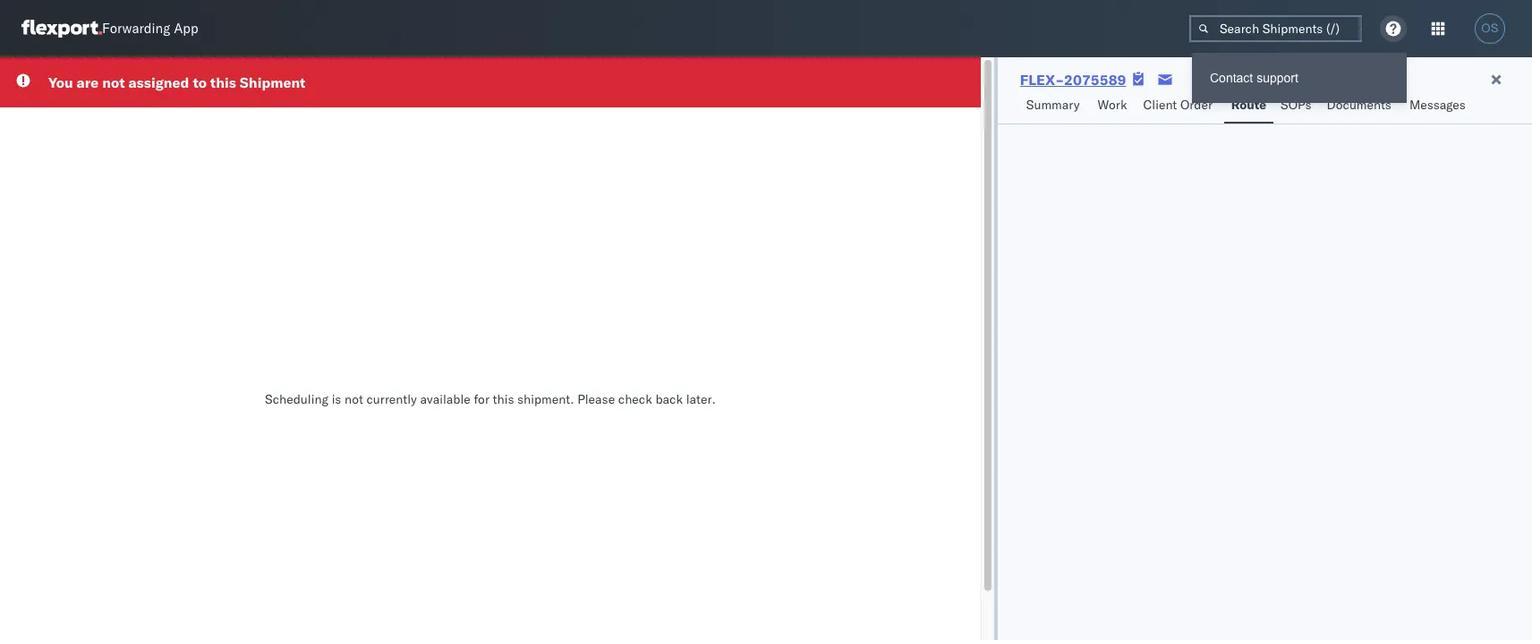 Task type: vqa. For each thing, say whether or not it's contained in the screenshot.
Link at the left top
no



Task type: locate. For each thing, give the bounding box(es) containing it.
this right for
[[493, 391, 514, 407]]

flex-2075589 link
[[1021, 71, 1127, 89]]

0 vertical spatial not
[[102, 73, 125, 91]]

you
[[48, 73, 73, 91]]

scheduling is not currently available for this shipment. please check back later.
[[265, 391, 716, 407]]

flexport. image
[[21, 20, 102, 38]]

1 horizontal spatial this
[[493, 391, 514, 407]]

this right to on the top left of the page
[[210, 73, 236, 91]]

not
[[102, 73, 125, 91], [345, 391, 363, 407]]

scheduling
[[265, 391, 329, 407]]

1 horizontal spatial not
[[345, 391, 363, 407]]

flex-2075589
[[1021, 71, 1127, 89]]

0 horizontal spatial not
[[102, 73, 125, 91]]

0 vertical spatial this
[[210, 73, 236, 91]]

2075589
[[1065, 71, 1127, 89]]

for
[[474, 391, 490, 407]]

1 vertical spatial not
[[345, 391, 363, 407]]

not right are
[[102, 73, 125, 91]]

1 vertical spatial this
[[493, 391, 514, 407]]

forwarding
[[102, 20, 170, 37]]

contact support button down search shipments (/) text field
[[1193, 53, 1408, 103]]

contact support
[[1211, 71, 1299, 85]]

this
[[210, 73, 236, 91], [493, 391, 514, 407]]

client
[[1144, 97, 1178, 113]]

route button
[[1225, 89, 1274, 124]]

available
[[420, 391, 471, 407]]

not right is
[[345, 391, 363, 407]]

order
[[1181, 97, 1213, 113]]

are
[[77, 73, 99, 91]]

documents
[[1328, 97, 1392, 113]]

forwarding app
[[102, 20, 198, 37]]

client order
[[1144, 97, 1213, 113]]

contact support button up the sops
[[1193, 60, 1408, 96]]

later.
[[686, 391, 716, 407]]

documents button
[[1320, 89, 1403, 124]]

contact support button
[[1193, 53, 1408, 103], [1193, 60, 1408, 96]]



Task type: describe. For each thing, give the bounding box(es) containing it.
you are not assigned to this shipment
[[48, 73, 306, 91]]

assigned
[[128, 73, 189, 91]]

client order button
[[1137, 89, 1225, 124]]

os
[[1482, 21, 1500, 35]]

to
[[193, 73, 207, 91]]

shipment
[[240, 73, 306, 91]]

sops
[[1281, 97, 1312, 113]]

not for is
[[345, 391, 363, 407]]

currently
[[367, 391, 417, 407]]

os button
[[1470, 8, 1512, 49]]

check
[[619, 391, 653, 407]]

support
[[1257, 71, 1299, 85]]

messages
[[1410, 97, 1467, 113]]

work
[[1098, 97, 1128, 113]]

sops button
[[1274, 89, 1320, 124]]

route
[[1232, 97, 1267, 113]]

2 contact support button from the top
[[1193, 60, 1408, 96]]

contact
[[1211, 71, 1254, 85]]

0 horizontal spatial this
[[210, 73, 236, 91]]

work button
[[1091, 89, 1137, 124]]

summary button
[[1020, 89, 1091, 124]]

is
[[332, 391, 342, 407]]

please
[[578, 391, 615, 407]]

1 contact support button from the top
[[1193, 53, 1408, 103]]

back
[[656, 391, 683, 407]]

shipment.
[[518, 391, 574, 407]]

app
[[174, 20, 198, 37]]

flex-
[[1021, 71, 1065, 89]]

messages button
[[1403, 89, 1476, 124]]

not for are
[[102, 73, 125, 91]]

forwarding app link
[[21, 20, 198, 38]]

Search Shipments (/) text field
[[1190, 15, 1363, 42]]

summary
[[1027, 97, 1080, 113]]



